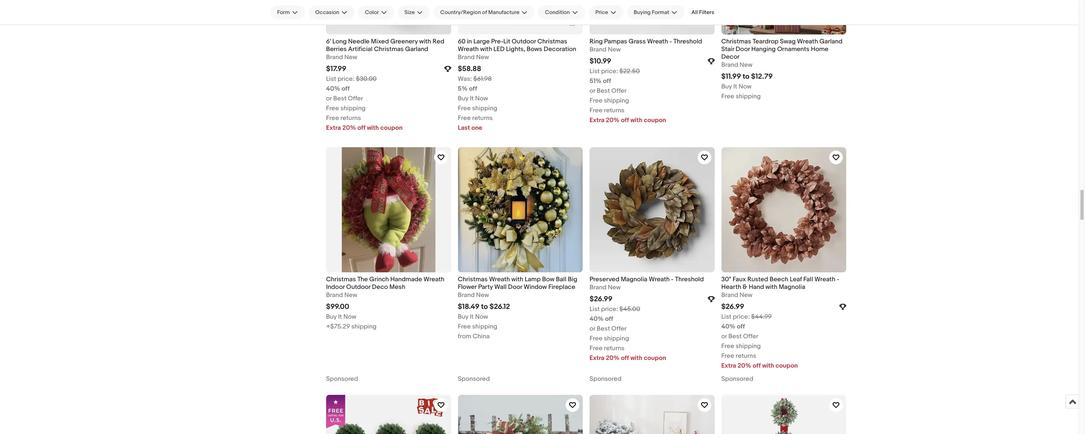 Task type: vqa. For each thing, say whether or not it's contained in the screenshot.
Over on the top of the page
no



Task type: describe. For each thing, give the bounding box(es) containing it.
china
[[473, 333, 490, 341]]

country/region
[[440, 9, 481, 16]]

list for $17.99 list price: $30.00 40% off or best offer free shipping free returns extra 20% off with coupon
[[326, 75, 336, 83]]

brand inside christmas teardrop swag wreath garland stair door hanging ornaments home decor brand new $11.99 to $12.79 buy it now free shipping
[[721, 61, 738, 69]]

home
[[811, 45, 829, 53]]

sponsored for preserved magnolia wreath - threshold
[[590, 375, 622, 383]]

lamp
[[525, 275, 541, 283]]

mesh
[[389, 283, 405, 291]]

decoration
[[544, 45, 576, 53]]

coupon for $17.99 list price: $30.00 40% off or best offer free shipping free returns extra 20% off with coupon
[[380, 124, 403, 132]]

color button
[[358, 6, 394, 19]]

$44.99
[[751, 313, 772, 321]]

party
[[478, 283, 493, 291]]

it inside christmas teardrop swag wreath garland stair door hanging ornaments home decor brand new $11.99 to $12.79 buy it now free shipping
[[733, 83, 737, 91]]

christmas the grinch  handmade wreath indoor outdoor deco mesh link
[[326, 275, 451, 291]]

form
[[277, 9, 290, 16]]

handmade
[[390, 275, 422, 283]]

returns for $17.99 list price: $30.00 40% off or best offer free shipping free returns extra 20% off with coupon
[[341, 114, 361, 122]]

grass
[[629, 37, 646, 45]]

shipping inside $26.99 list price: $44.99 40% off or best offer free shipping free returns extra 20% off with coupon
[[736, 342, 761, 350]]

returns for $26.99 list price: $44.99 40% off or best offer free shipping free returns extra 20% off with coupon
[[736, 352, 756, 360]]

christmas for to
[[458, 275, 488, 283]]

new inside christmas the grinch  handmade wreath indoor outdoor deco mesh brand new $99.00 buy it now +$75.29 shipping
[[344, 291, 357, 299]]

list for $26.99 list price: $44.99 40% off or best offer free shipping free returns extra 20% off with coupon
[[721, 313, 732, 321]]

christmas the grinch  handmade wreath indoor outdoor deco mesh brand new $99.00 buy it now +$75.29 shipping
[[326, 275, 445, 331]]

christmas teardrop swag wreath garland stair door hanging ornaments home decor link
[[721, 37, 846, 61]]

hand
[[749, 283, 764, 291]]

new inside "preserved magnolia wreath - threshold brand new"
[[608, 284, 621, 292]]

pre-
[[491, 37, 503, 45]]

teardrop
[[753, 37, 779, 45]]

buy inside christmas teardrop swag wreath garland stair door hanging ornaments home decor brand new $11.99 to $12.79 buy it now free shipping
[[721, 83, 732, 91]]

price: for $10.99 list price: $22.50 51% off or best offer free shipping free returns extra 20% off with coupon
[[601, 67, 618, 75]]

long
[[332, 37, 347, 45]]

new inside the 30" faux rusted beech leaf fall wreath - hearth & hand with magnolia brand new
[[740, 291, 753, 299]]

red
[[433, 37, 444, 45]]

offer for $26.99 list price: $45.00 40% off or best offer free shipping free returns extra 20% off with coupon
[[612, 325, 627, 333]]

$26.99 list price: $44.99 40% off or best offer free shipping free returns extra 20% off with coupon
[[721, 303, 798, 370]]

60
[[458, 37, 466, 45]]

window
[[524, 283, 547, 291]]

60 in large pre-lit outdoor christmas wreath with led lights, bows decoration brand new $58.88 was: $61.98 5% off buy it now free shipping free returns last one
[[458, 37, 576, 132]]

price: for $17.99 list price: $30.00 40% off or best offer free shipping free returns extra 20% off with coupon
[[338, 75, 355, 83]]

it inside christmas the grinch  handmade wreath indoor outdoor deco mesh brand new $99.00 buy it now +$75.29 shipping
[[338, 313, 342, 321]]

top rated plus image for $26.99 list price: $45.00 40% off or best offer free shipping free returns extra 20% off with coupon
[[708, 296, 715, 303]]

pampas
[[604, 37, 627, 45]]

shipping inside $10.99 list price: $22.50 51% off or best offer free shipping free returns extra 20% off with coupon
[[604, 97, 629, 105]]

brand inside 6' long needle mixed greenery with red berries artificial christmas garland brand new
[[326, 53, 343, 61]]

christmas the grinch  handmade wreath indoor outdoor deco mesh image
[[326, 147, 451, 272]]

$58.88
[[458, 65, 481, 73]]

- inside ring pampas grass wreath - threshold brand new
[[670, 37, 672, 45]]

list for $26.99 list price: $45.00 40% off or best offer free shipping free returns extra 20% off with coupon
[[590, 305, 600, 313]]

or for $26.99 list price: $45.00 40% off or best offer free shipping free returns extra 20% off with coupon
[[590, 325, 595, 333]]

all
[[692, 9, 698, 16]]

faux
[[733, 275, 746, 283]]

christmas teardrop swag wreath garland stair door hanging ornaments home decor brand new $11.99 to $12.79 buy it now free shipping
[[721, 37, 843, 101]]

form button
[[270, 6, 305, 19]]

filters
[[699, 9, 714, 16]]

ring pampas grass wreath - threshold brand new
[[590, 37, 702, 54]]

fall
[[804, 275, 813, 283]]

20% for $10.99 list price: $22.50 51% off or best offer free shipping free returns extra 20% off with coupon
[[606, 116, 620, 124]]

stair
[[721, 45, 734, 53]]

to inside christmas wreath with lamp bow ball big flower party wall door window fireplace brand new $18.49 to $26.12 buy it now free shipping from china
[[481, 303, 488, 311]]

with inside $10.99 list price: $22.50 51% off or best offer free shipping free returns extra 20% off with coupon
[[631, 116, 643, 124]]

new inside 6' long needle mixed greenery with red berries artificial christmas garland brand new
[[344, 53, 357, 61]]

price: for $26.99 list price: $45.00 40% off or best offer free shipping free returns extra 20% off with coupon
[[601, 305, 618, 313]]

garland inside christmas teardrop swag wreath garland stair door hanging ornaments home decor brand new $11.99 to $12.79 buy it now free shipping
[[820, 37, 843, 45]]

grinch
[[369, 275, 389, 283]]

coupon for $26.99 list price: $44.99 40% off or best offer free shipping free returns extra 20% off with coupon
[[776, 362, 798, 370]]

fireplace
[[548, 283, 575, 291]]

best for $17.99 list price: $30.00 40% off or best offer free shipping free returns extra 20% off with coupon
[[333, 95, 347, 103]]

country/region of manufacture
[[440, 9, 520, 16]]

$18.49
[[458, 303, 480, 311]]

now inside christmas teardrop swag wreath garland stair door hanging ornaments home decor brand new $11.99 to $12.79 buy it now free shipping
[[739, 83, 752, 91]]

christmas inside 60 in large pre-lit outdoor christmas wreath with led lights, bows decoration brand new $58.88 was: $61.98 5% off buy it now free shipping free returns last one
[[538, 37, 567, 45]]

returns for $26.99 list price: $45.00 40% off or best offer free shipping free returns extra 20% off with coupon
[[604, 344, 625, 352]]

preserved magnolia wreath - threshold image
[[590, 147, 715, 272]]

shipping inside $17.99 list price: $30.00 40% off or best offer free shipping free returns extra 20% off with coupon
[[341, 104, 366, 112]]

it inside christmas wreath with lamp bow ball big flower party wall door window fireplace brand new $18.49 to $26.12 buy it now free shipping from china
[[470, 313, 474, 321]]

$17.99
[[326, 65, 346, 73]]

rusted
[[748, 275, 768, 283]]

returns inside 60 in large pre-lit outdoor christmas wreath with led lights, bows decoration brand new $58.88 was: $61.98 5% off buy it now free shipping free returns last one
[[472, 114, 493, 122]]

to inside christmas teardrop swag wreath garland stair door hanging ornaments home decor brand new $11.99 to $12.79 buy it now free shipping
[[743, 73, 750, 81]]

or for $26.99 list price: $44.99 40% off or best offer free shipping free returns extra 20% off with coupon
[[721, 333, 727, 341]]

wreath inside the 30" faux rusted beech leaf fall wreath - hearth & hand with magnolia brand new
[[815, 275, 836, 283]]

$61.98
[[474, 75, 492, 83]]

40% for $26.99 list price: $44.99 40% off or best offer free shipping free returns extra 20% off with coupon
[[721, 323, 736, 331]]

shipping inside 60 in large pre-lit outdoor christmas wreath with led lights, bows decoration brand new $58.88 was: $61.98 5% off buy it now free shipping free returns last one
[[472, 104, 497, 112]]

free inside christmas teardrop swag wreath garland stair door hanging ornaments home decor brand new $11.99 to $12.79 buy it now free shipping
[[721, 93, 734, 101]]

top rated plus image for $17.99 list price: $30.00 40% off or best offer free shipping free returns extra 20% off with coupon
[[444, 66, 451, 73]]

color
[[365, 9, 379, 16]]

lit
[[503, 37, 510, 45]]

new inside ring pampas grass wreath - threshold brand new
[[608, 46, 621, 54]]

in
[[467, 37, 472, 45]]

size button
[[398, 6, 430, 19]]

offer for $10.99 list price: $22.50 51% off or best offer free shipping free returns extra 20% off with coupon
[[612, 87, 627, 95]]

20% for $17.99 list price: $30.00 40% off or best offer free shipping free returns extra 20% off with coupon
[[342, 124, 356, 132]]

offer for $26.99 list price: $44.99 40% off or best offer free shipping free returns extra 20% off with coupon
[[743, 333, 758, 341]]

threshold inside "preserved magnolia wreath - threshold brand new"
[[675, 275, 704, 283]]

one
[[472, 124, 482, 132]]

preserved magnolia wreath - threshold brand new
[[590, 275, 704, 292]]

best for $26.99 list price: $45.00 40% off or best offer free shipping free returns extra 20% off with coupon
[[597, 325, 610, 333]]

$99.00
[[326, 303, 349, 311]]

$26.99 list price: $45.00 40% off or best offer free shipping free returns extra 20% off with coupon
[[590, 295, 666, 362]]

format
[[652, 9, 669, 16]]

shipping inside christmas the grinch  handmade wreath indoor outdoor deco mesh brand new $99.00 buy it now +$75.29 shipping
[[351, 323, 377, 331]]

free inside christmas wreath with lamp bow ball big flower party wall door window fireplace brand new $18.49 to $26.12 buy it now free shipping from china
[[458, 323, 471, 331]]

with inside christmas wreath with lamp bow ball big flower party wall door window fireplace brand new $18.49 to $26.12 buy it now free shipping from china
[[511, 275, 523, 283]]

occasion
[[315, 9, 339, 16]]

flower
[[458, 283, 477, 291]]

condition
[[545, 9, 570, 16]]

wreath inside christmas teardrop swag wreath garland stair door hanging ornaments home decor brand new $11.99 to $12.79 buy it now free shipping
[[797, 37, 818, 45]]

outdoor inside christmas the grinch  handmade wreath indoor outdoor deco mesh brand new $99.00 buy it now +$75.29 shipping
[[346, 283, 371, 291]]

extra for $26.99 list price: $45.00 40% off or best offer free shipping free returns extra 20% off with coupon
[[590, 354, 605, 362]]

extra for $10.99 list price: $22.50 51% off or best offer free shipping free returns extra 20% off with coupon
[[590, 116, 605, 124]]

6' long needle mixed greenery with red berries artificial christmas garland brand new
[[326, 37, 444, 61]]

with inside 60 in large pre-lit outdoor christmas wreath with led lights, bows decoration brand new $58.88 was: $61.98 5% off buy it now free shipping free returns last one
[[480, 45, 492, 53]]

shipping inside christmas wreath with lamp bow ball big flower party wall door window fireplace brand new $18.49 to $26.12 buy it now free shipping from china
[[472, 323, 497, 331]]

outdoor inside 60 in large pre-lit outdoor christmas wreath with led lights, bows decoration brand new $58.88 was: $61.98 5% off buy it now free shipping free returns last one
[[512, 37, 536, 45]]

from
[[458, 333, 471, 341]]

5%
[[458, 85, 468, 93]]

buying format
[[634, 9, 669, 16]]

christmas wreath with lamp bow ball big flower party wall door window fireplace brand new $18.49 to $26.12 buy it now free shipping from china
[[458, 275, 577, 341]]

brand inside ring pampas grass wreath - threshold brand new
[[590, 46, 607, 54]]

$26.99 for $26.99 list price: $44.99 40% off or best offer free shipping free returns extra 20% off with coupon
[[721, 303, 744, 311]]

last
[[458, 124, 470, 132]]

sponsored for christmas the grinch  handmade wreath indoor outdoor deco mesh
[[326, 375, 358, 383]]

brand inside "preserved magnolia wreath - threshold brand new"
[[590, 284, 607, 292]]

garland inside 6' long needle mixed greenery with red berries artificial christmas garland brand new
[[405, 45, 428, 53]]



Task type: locate. For each thing, give the bounding box(es) containing it.
outdoor right lit
[[512, 37, 536, 45]]

swag
[[780, 37, 796, 45]]

offer for $17.99 list price: $30.00 40% off or best offer free shipping free returns extra 20% off with coupon
[[348, 95, 363, 103]]

it inside 60 in large pre-lit outdoor christmas wreath with led lights, bows decoration brand new $58.88 was: $61.98 5% off buy it now free shipping free returns last one
[[470, 95, 474, 103]]

or for $17.99 list price: $30.00 40% off or best offer free shipping free returns extra 20% off with coupon
[[326, 95, 332, 103]]

door
[[736, 45, 750, 53], [508, 283, 522, 291]]

coupon for $10.99 list price: $22.50 51% off or best offer free shipping free returns extra 20% off with coupon
[[644, 116, 666, 124]]

shipping up one on the left top
[[472, 104, 497, 112]]

buy down $18.49 at bottom
[[458, 313, 469, 321]]

30" faux rusted beech leaf fall wreath - hearth & hand with magnolia image
[[721, 147, 846, 272]]

best inside $10.99 list price: $22.50 51% off or best offer free shipping free returns extra 20% off with coupon
[[597, 87, 610, 95]]

threshold down all
[[674, 37, 702, 45]]

price: left $45.00
[[601, 305, 618, 313]]

$45.00
[[620, 305, 640, 313]]

ring
[[590, 37, 603, 45]]

christmas down condition
[[538, 37, 567, 45]]

shipping down $22.50
[[604, 97, 629, 105]]

wreath inside "preserved magnolia wreath - threshold brand new"
[[649, 275, 670, 283]]

price:
[[601, 67, 618, 75], [338, 75, 355, 83], [601, 305, 618, 313], [733, 313, 750, 321]]

0 vertical spatial top rated plus image
[[444, 66, 451, 73]]

ring pampas grass wreath - threshold link
[[590, 37, 715, 46]]

to right $11.99
[[743, 73, 750, 81]]

threshold left 30"
[[675, 275, 704, 283]]

returns down $45.00
[[604, 344, 625, 352]]

buying format button
[[627, 6, 685, 19]]

shipping right +$75.29
[[351, 323, 377, 331]]

coupon inside $26.99 list price: $45.00 40% off or best offer free shipping free returns extra 20% off with coupon
[[644, 354, 666, 362]]

40% down preserved
[[590, 315, 604, 323]]

$10.99 list price: $22.50 51% off or best offer free shipping free returns extra 20% off with coupon
[[590, 57, 666, 124]]

best inside $26.99 list price: $44.99 40% off or best offer free shipping free returns extra 20% off with coupon
[[729, 333, 742, 341]]

threshold
[[674, 37, 702, 45], [675, 275, 704, 283]]

0 vertical spatial threshold
[[674, 37, 702, 45]]

occasion button
[[309, 6, 355, 19]]

1 horizontal spatial magnolia
[[779, 283, 805, 291]]

0 vertical spatial outdoor
[[512, 37, 536, 45]]

now down the $61.98
[[475, 95, 488, 103]]

list down preserved
[[590, 305, 600, 313]]

new inside christmas teardrop swag wreath garland stair door hanging ornaments home decor brand new $11.99 to $12.79 buy it now free shipping
[[740, 61, 753, 69]]

best for $10.99 list price: $22.50 51% off or best offer free shipping free returns extra 20% off with coupon
[[597, 87, 610, 95]]

door inside christmas teardrop swag wreath garland stair door hanging ornaments home decor brand new $11.99 to $12.79 buy it now free shipping
[[736, 45, 750, 53]]

0 vertical spatial to
[[743, 73, 750, 81]]

garland
[[820, 37, 843, 45], [405, 45, 428, 53]]

30" faux rusted beech leaf fall wreath - hearth & hand with magnolia brand new
[[721, 275, 839, 299]]

or inside $17.99 list price: $30.00 40% off or best offer free shipping free returns extra 20% off with coupon
[[326, 95, 332, 103]]

price: left $44.99
[[733, 313, 750, 321]]

sponsored for 30" faux rusted beech leaf fall wreath - hearth & hand with magnolia
[[721, 375, 753, 383]]

offer down $44.99
[[743, 333, 758, 341]]

price: inside $26.99 list price: $44.99 40% off or best offer free shipping free returns extra 20% off with coupon
[[733, 313, 750, 321]]

20% inside $17.99 list price: $30.00 40% off or best offer free shipping free returns extra 20% off with coupon
[[342, 124, 356, 132]]

best inside $26.99 list price: $45.00 40% off or best offer free shipping free returns extra 20% off with coupon
[[597, 325, 610, 333]]

$10.99
[[590, 57, 611, 66]]

offer down $22.50
[[612, 87, 627, 95]]

wreath
[[647, 37, 668, 45], [797, 37, 818, 45], [458, 45, 479, 53], [424, 275, 445, 283], [489, 275, 510, 283], [649, 275, 670, 283], [815, 275, 836, 283]]

door right wall
[[508, 283, 522, 291]]

1 horizontal spatial $26.99
[[721, 303, 744, 311]]

0 horizontal spatial 40%
[[326, 85, 340, 93]]

it
[[733, 83, 737, 91], [470, 95, 474, 103], [338, 313, 342, 321], [470, 313, 474, 321]]

$26.99 inside $26.99 list price: $44.99 40% off or best offer free shipping free returns extra 20% off with coupon
[[721, 303, 744, 311]]

top rated plus image for $26.99 list price: $44.99 40% off or best offer free shipping free returns extra 20% off with coupon
[[840, 304, 846, 311]]

shipping inside $26.99 list price: $45.00 40% off or best offer free shipping free returns extra 20% off with coupon
[[604, 335, 629, 343]]

bows
[[527, 45, 542, 53]]

christmas for buy
[[721, 37, 751, 45]]

shipping up the china
[[472, 323, 497, 331]]

country/region of manufacture button
[[434, 6, 535, 19]]

preserved magnolia wreath - threshold link
[[590, 275, 715, 284]]

- inside "preserved magnolia wreath - threshold brand new"
[[671, 275, 674, 283]]

it down $11.99
[[733, 83, 737, 91]]

new up $11.99
[[740, 61, 753, 69]]

list inside $26.99 list price: $45.00 40% off or best offer free shipping free returns extra 20% off with coupon
[[590, 305, 600, 313]]

buy down 5%
[[458, 95, 469, 103]]

list down hearth
[[721, 313, 732, 321]]

returns inside $26.99 list price: $45.00 40% off or best offer free shipping free returns extra 20% off with coupon
[[604, 344, 625, 352]]

new down indoor
[[344, 291, 357, 299]]

6' long needle mixed greenery with red berries artificial christmas garland link
[[326, 37, 451, 53]]

buy inside christmas the grinch  handmade wreath indoor outdoor deco mesh brand new $99.00 buy it now +$75.29 shipping
[[326, 313, 337, 321]]

list inside $10.99 list price: $22.50 51% off or best offer free shipping free returns extra 20% off with coupon
[[590, 67, 600, 75]]

offer inside $26.99 list price: $45.00 40% off or best offer free shipping free returns extra 20% off with coupon
[[612, 325, 627, 333]]

brand down berries
[[326, 53, 343, 61]]

off inside 60 in large pre-lit outdoor christmas wreath with led lights, bows decoration brand new $58.88 was: $61.98 5% off buy it now free shipping free returns last one
[[469, 85, 477, 93]]

extra for $17.99 list price: $30.00 40% off or best offer free shipping free returns extra 20% off with coupon
[[326, 124, 341, 132]]

brand down flower
[[458, 291, 475, 299]]

or inside $26.99 list price: $44.99 40% off or best offer free shipping free returns extra 20% off with coupon
[[721, 333, 727, 341]]

price: down $17.99
[[338, 75, 355, 83]]

list inside $17.99 list price: $30.00 40% off or best offer free shipping free returns extra 20% off with coupon
[[326, 75, 336, 83]]

best for $26.99 list price: $44.99 40% off or best offer free shipping free returns extra 20% off with coupon
[[729, 333, 742, 341]]

0 horizontal spatial magnolia
[[621, 275, 648, 283]]

christmas inside christmas the grinch  handmade wreath indoor outdoor deco mesh brand new $99.00 buy it now +$75.29 shipping
[[326, 275, 356, 283]]

was:
[[458, 75, 472, 83]]

price
[[595, 9, 608, 16]]

christmas left the
[[326, 275, 356, 283]]

0 horizontal spatial to
[[481, 303, 488, 311]]

now down $11.99
[[739, 83, 752, 91]]

manufacture
[[488, 9, 520, 16]]

2 sponsored from the left
[[458, 375, 490, 383]]

20% for $26.99 list price: $44.99 40% off or best offer free shipping free returns extra 20% off with coupon
[[738, 362, 751, 370]]

6'
[[326, 37, 331, 45]]

magnolia inside the 30" faux rusted beech leaf fall wreath - hearth & hand with magnolia brand new
[[779, 283, 805, 291]]

coupon inside $26.99 list price: $44.99 40% off or best offer free shipping free returns extra 20% off with coupon
[[776, 362, 798, 370]]

lights,
[[506, 45, 525, 53]]

mixed
[[371, 37, 389, 45]]

best
[[597, 87, 610, 95], [333, 95, 347, 103], [597, 325, 610, 333], [729, 333, 742, 341]]

berries
[[326, 45, 347, 53]]

1 horizontal spatial to
[[743, 73, 750, 81]]

20% inside $10.99 list price: $22.50 51% off or best offer free shipping free returns extra 20% off with coupon
[[606, 116, 620, 124]]

1 vertical spatial outdoor
[[346, 283, 371, 291]]

4 sponsored from the left
[[721, 375, 753, 383]]

christmas right artificial
[[374, 45, 404, 53]]

40%
[[326, 85, 340, 93], [590, 315, 604, 323], [721, 323, 736, 331]]

30"
[[721, 275, 731, 283]]

the
[[357, 275, 368, 283]]

shipping down $30.00
[[341, 104, 366, 112]]

sponsored
[[326, 375, 358, 383], [458, 375, 490, 383], [590, 375, 622, 383], [721, 375, 753, 383]]

with inside $26.99 list price: $44.99 40% off or best offer free shipping free returns extra 20% off with coupon
[[762, 362, 774, 370]]

it down was:
[[470, 95, 474, 103]]

0 vertical spatial door
[[736, 45, 750, 53]]

with inside $26.99 list price: $45.00 40% off or best offer free shipping free returns extra 20% off with coupon
[[631, 354, 643, 362]]

with inside the 30" faux rusted beech leaf fall wreath - hearth & hand with magnolia brand new
[[766, 283, 778, 291]]

outdoor
[[512, 37, 536, 45], [346, 283, 371, 291]]

new down the &
[[740, 291, 753, 299]]

$17.99 list price: $30.00 40% off or best offer free shipping free returns extra 20% off with coupon
[[326, 65, 403, 132]]

returns down $44.99
[[736, 352, 756, 360]]

all filters button
[[688, 6, 718, 19]]

price: for $26.99 list price: $44.99 40% off or best offer free shipping free returns extra 20% off with coupon
[[733, 313, 750, 321]]

of
[[482, 9, 487, 16]]

artificial
[[348, 45, 373, 53]]

0 horizontal spatial door
[[508, 283, 522, 291]]

$26.12
[[490, 303, 510, 311]]

$26.99 down hearth
[[721, 303, 744, 311]]

buy inside christmas wreath with lamp bow ball big flower party wall door window fireplace brand new $18.49 to $26.12 buy it now free shipping from china
[[458, 313, 469, 321]]

1 vertical spatial top rated plus image
[[708, 296, 715, 303]]

coupon inside $10.99 list price: $22.50 51% off or best offer free shipping free returns extra 20% off with coupon
[[644, 116, 666, 124]]

20% inside $26.99 list price: $44.99 40% off or best offer free shipping free returns extra 20% off with coupon
[[738, 362, 751, 370]]

1 vertical spatial door
[[508, 283, 522, 291]]

it down $18.49 at bottom
[[470, 313, 474, 321]]

door inside christmas wreath with lamp bow ball big flower party wall door window fireplace brand new $18.49 to $26.12 buy it now free shipping from china
[[508, 283, 522, 291]]

returns inside $10.99 list price: $22.50 51% off or best offer free shipping free returns extra 20% off with coupon
[[604, 106, 625, 115]]

20% for $26.99 list price: $45.00 40% off or best offer free shipping free returns extra 20% off with coupon
[[606, 354, 620, 362]]

shipping inside christmas teardrop swag wreath garland stair door hanging ornaments home decor brand new $11.99 to $12.79 buy it now free shipping
[[736, 93, 761, 101]]

40% for $26.99 list price: $45.00 40% off or best offer free shipping free returns extra 20% off with coupon
[[590, 315, 604, 323]]

offer inside $10.99 list price: $22.50 51% off or best offer free shipping free returns extra 20% off with coupon
[[612, 87, 627, 95]]

brand down ring
[[590, 46, 607, 54]]

led
[[494, 45, 505, 53]]

returns
[[604, 106, 625, 115], [341, 114, 361, 122], [472, 114, 493, 122], [604, 344, 625, 352], [736, 352, 756, 360]]

$26.99
[[590, 295, 613, 304], [721, 303, 744, 311]]

offer inside $26.99 list price: $44.99 40% off or best offer free shipping free returns extra 20% off with coupon
[[743, 333, 758, 341]]

brand inside 60 in large pre-lit outdoor christmas wreath with led lights, bows decoration brand new $58.88 was: $61.98 5% off buy it now free shipping free returns last one
[[458, 53, 475, 61]]

big
[[568, 275, 577, 283]]

with inside $17.99 list price: $30.00 40% off or best offer free shipping free returns extra 20% off with coupon
[[367, 124, 379, 132]]

$30.00
[[356, 75, 377, 83]]

christmas inside christmas teardrop swag wreath garland stair door hanging ornaments home decor brand new $11.99 to $12.79 buy it now free shipping
[[721, 37, 751, 45]]

new inside 60 in large pre-lit outdoor christmas wreath with led lights, bows decoration brand new $58.88 was: $61.98 5% off buy it now free shipping free returns last one
[[476, 53, 489, 61]]

christmas wreath with lamp bow ball big flower party wall door window fireplace link
[[458, 275, 583, 291]]

best inside $17.99 list price: $30.00 40% off or best offer free shipping free returns extra 20% off with coupon
[[333, 95, 347, 103]]

2 horizontal spatial 40%
[[721, 323, 736, 331]]

preserved
[[590, 275, 620, 283]]

to left $26.12
[[481, 303, 488, 311]]

price button
[[589, 6, 624, 19]]

new down preserved
[[608, 284, 621, 292]]

ball
[[556, 275, 567, 283]]

1 horizontal spatial door
[[736, 45, 750, 53]]

christmas wreath with lamp bow ball big flower party wall door window fireplace image
[[458, 147, 583, 272]]

coupon
[[644, 116, 666, 124], [380, 124, 403, 132], [644, 354, 666, 362], [776, 362, 798, 370]]

1 horizontal spatial top rated plus image
[[708, 296, 715, 303]]

now inside christmas the grinch  handmade wreath indoor outdoor deco mesh brand new $99.00 buy it now +$75.29 shipping
[[343, 313, 356, 321]]

christmas inside 6' long needle mixed greenery with red berries artificial christmas garland brand new
[[374, 45, 404, 53]]

beech
[[770, 275, 789, 283]]

price: inside $17.99 list price: $30.00 40% off or best offer free shipping free returns extra 20% off with coupon
[[338, 75, 355, 83]]

1 vertical spatial threshold
[[675, 275, 704, 283]]

$26.99 down preserved
[[590, 295, 613, 304]]

brand inside christmas the grinch  handmade wreath indoor outdoor deco mesh brand new $99.00 buy it now +$75.29 shipping
[[326, 291, 343, 299]]

$22.50
[[620, 67, 640, 75]]

brand inside christmas wreath with lamp bow ball big flower party wall door window fireplace brand new $18.49 to $26.12 buy it now free shipping from china
[[458, 291, 475, 299]]

$26.99 inside $26.99 list price: $45.00 40% off or best offer free shipping free returns extra 20% off with coupon
[[590, 295, 613, 304]]

2 vertical spatial top rated plus image
[[840, 304, 846, 311]]

shipping down $45.00
[[604, 335, 629, 343]]

brand down preserved
[[590, 284, 607, 292]]

new down pampas
[[608, 46, 621, 54]]

list for $10.99 list price: $22.50 51% off or best offer free shipping free returns extra 20% off with coupon
[[590, 67, 600, 75]]

now up +$75.29
[[343, 313, 356, 321]]

or for $10.99 list price: $22.50 51% off or best offer free shipping free returns extra 20% off with coupon
[[590, 87, 595, 95]]

price: inside $10.99 list price: $22.50 51% off or best offer free shipping free returns extra 20% off with coupon
[[601, 67, 618, 75]]

40% down hearth
[[721, 323, 736, 331]]

shipping down $44.99
[[736, 342, 761, 350]]

to
[[743, 73, 750, 81], [481, 303, 488, 311]]

bow
[[542, 275, 555, 283]]

condition button
[[538, 6, 585, 19]]

with inside 6' long needle mixed greenery with red berries artificial christmas garland brand new
[[419, 37, 431, 45]]

sponsored for christmas wreath with lamp bow ball big flower party wall door window fireplace
[[458, 375, 490, 383]]

price: down "$10.99"
[[601, 67, 618, 75]]

returns down $22.50
[[604, 106, 625, 115]]

magnolia inside "preserved magnolia wreath - threshold brand new"
[[621, 275, 648, 283]]

returns inside $26.99 list price: $44.99 40% off or best offer free shipping free returns extra 20% off with coupon
[[736, 352, 756, 360]]

shipping down $12.79
[[736, 93, 761, 101]]

buy down $99.00 on the bottom
[[326, 313, 337, 321]]

deco
[[372, 283, 388, 291]]

outdoor left deco
[[346, 283, 371, 291]]

new down party
[[476, 291, 489, 299]]

leaf
[[790, 275, 802, 283]]

extra inside $26.99 list price: $45.00 40% off or best offer free shipping free returns extra 20% off with coupon
[[590, 354, 605, 362]]

- inside the 30" faux rusted beech leaf fall wreath - hearth & hand with magnolia brand new
[[837, 275, 839, 283]]

40% for $17.99 list price: $30.00 40% off or best offer free shipping free returns extra 20% off with coupon
[[326, 85, 340, 93]]

list up 51%
[[590, 67, 600, 75]]

offer inside $17.99 list price: $30.00 40% off or best offer free shipping free returns extra 20% off with coupon
[[348, 95, 363, 103]]

greenery
[[390, 37, 418, 45]]

brand down decor
[[721, 61, 738, 69]]

brand inside the 30" faux rusted beech leaf fall wreath - hearth & hand with magnolia brand new
[[721, 291, 738, 299]]

$26.99 for $26.99 list price: $45.00 40% off or best offer free shipping free returns extra 20% off with coupon
[[590, 295, 613, 304]]

2 horizontal spatial top rated plus image
[[840, 304, 846, 311]]

brand down hearth
[[721, 291, 738, 299]]

hanging
[[751, 45, 776, 53]]

christmas inside christmas wreath with lamp bow ball big flower party wall door window fireplace brand new $18.49 to $26.12 buy it now free shipping from china
[[458, 275, 488, 283]]

0 horizontal spatial outdoor
[[346, 283, 371, 291]]

returns for $10.99 list price: $22.50 51% off or best offer free shipping free returns extra 20% off with coupon
[[604, 106, 625, 115]]

0 horizontal spatial garland
[[405, 45, 428, 53]]

wall
[[494, 283, 507, 291]]

hearth
[[721, 283, 741, 291]]

brand up $58.88
[[458, 53, 475, 61]]

top rated plus image
[[444, 66, 451, 73], [708, 296, 715, 303], [840, 304, 846, 311]]

60 in large pre-lit outdoor christmas wreath with led lights, bows decoration link
[[458, 37, 583, 53]]

extra for $26.99 list price: $44.99 40% off or best offer free shipping free returns extra 20% off with coupon
[[721, 362, 736, 370]]

new down artificial
[[344, 53, 357, 61]]

garland right ornaments
[[820, 37, 843, 45]]

christmas up $18.49 at bottom
[[458, 275, 488, 283]]

offer down $30.00
[[348, 95, 363, 103]]

wreath inside 60 in large pre-lit outdoor christmas wreath with led lights, bows decoration brand new $58.88 was: $61.98 5% off buy it now free shipping free returns last one
[[458, 45, 479, 53]]

or
[[590, 87, 595, 95], [326, 95, 332, 103], [590, 325, 595, 333], [721, 333, 727, 341]]

40% inside $17.99 list price: $30.00 40% off or best offer free shipping free returns extra 20% off with coupon
[[326, 85, 340, 93]]

list inside $26.99 list price: $44.99 40% off or best offer free shipping free returns extra 20% off with coupon
[[721, 313, 732, 321]]

new
[[608, 46, 621, 54], [344, 53, 357, 61], [476, 53, 489, 61], [740, 61, 753, 69], [608, 284, 621, 292], [344, 291, 357, 299], [476, 291, 489, 299], [740, 291, 753, 299]]

1 sponsored from the left
[[326, 375, 358, 383]]

now down $18.49 at bottom
[[475, 313, 488, 321]]

20%
[[606, 116, 620, 124], [342, 124, 356, 132], [606, 354, 620, 362], [738, 362, 751, 370]]

buying
[[634, 9, 651, 16]]

list down $17.99
[[326, 75, 336, 83]]

returns down $30.00
[[341, 114, 361, 122]]

0 horizontal spatial top rated plus image
[[444, 66, 451, 73]]

top rated plus image
[[708, 58, 715, 65]]

wreath inside ring pampas grass wreath - threshold brand new
[[647, 37, 668, 45]]

now inside christmas wreath with lamp bow ball big flower party wall door window fireplace brand new $18.49 to $26.12 buy it now free shipping from china
[[475, 313, 488, 321]]

ornaments
[[777, 45, 810, 53]]

-
[[670, 37, 672, 45], [671, 275, 674, 283], [837, 275, 839, 283]]

$11.99
[[721, 73, 741, 81]]

size
[[404, 9, 415, 16]]

returns inside $17.99 list price: $30.00 40% off or best offer free shipping free returns extra 20% off with coupon
[[341, 114, 361, 122]]

new inside christmas wreath with lamp bow ball big flower party wall door window fireplace brand new $18.49 to $26.12 buy it now free shipping from china
[[476, 291, 489, 299]]

wreath inside christmas the grinch  handmade wreath indoor outdoor deco mesh brand new $99.00 buy it now +$75.29 shipping
[[424, 275, 445, 283]]

1 horizontal spatial outdoor
[[512, 37, 536, 45]]

wreath inside christmas wreath with lamp bow ball big flower party wall door window fireplace brand new $18.49 to $26.12 buy it now free shipping from china
[[489, 275, 510, 283]]

garland left red
[[405, 45, 428, 53]]

offer down $45.00
[[612, 325, 627, 333]]

decor
[[721, 53, 740, 61]]

offer
[[612, 87, 627, 95], [348, 95, 363, 103], [612, 325, 627, 333], [743, 333, 758, 341]]

40% down $17.99
[[326, 85, 340, 93]]

price: inside $26.99 list price: $45.00 40% off or best offer free shipping free returns extra 20% off with coupon
[[601, 305, 618, 313]]

+$75.29
[[326, 323, 350, 331]]

returns up one on the left top
[[472, 114, 493, 122]]

threshold inside ring pampas grass wreath - threshold brand new
[[674, 37, 702, 45]]

door right stair at top right
[[736, 45, 750, 53]]

now inside 60 in large pre-lit outdoor christmas wreath with led lights, bows decoration brand new $58.88 was: $61.98 5% off buy it now free shipping free returns last one
[[475, 95, 488, 103]]

0 horizontal spatial $26.99
[[590, 295, 613, 304]]

1 horizontal spatial 40%
[[590, 315, 604, 323]]

new down large
[[476, 53, 489, 61]]

indoor
[[326, 283, 345, 291]]

&
[[743, 283, 747, 291]]

it up +$75.29
[[338, 313, 342, 321]]

buy down $11.99
[[721, 83, 732, 91]]

with
[[419, 37, 431, 45], [480, 45, 492, 53], [631, 116, 643, 124], [367, 124, 379, 132], [511, 275, 523, 283], [766, 283, 778, 291], [631, 354, 643, 362], [762, 362, 774, 370]]

all filters
[[692, 9, 714, 16]]

needle
[[348, 37, 370, 45]]

christmas for shipping
[[326, 275, 356, 283]]

brand down indoor
[[326, 291, 343, 299]]

coupon inside $17.99 list price: $30.00 40% off or best offer free shipping free returns extra 20% off with coupon
[[380, 124, 403, 132]]

buy inside 60 in large pre-lit outdoor christmas wreath with led lights, bows decoration brand new $58.88 was: $61.98 5% off buy it now free shipping free returns last one
[[458, 95, 469, 103]]

3 sponsored from the left
[[590, 375, 622, 383]]

extra inside $17.99 list price: $30.00 40% off or best offer free shipping free returns extra 20% off with coupon
[[326, 124, 341, 132]]

40% inside $26.99 list price: $45.00 40% off or best offer free shipping free returns extra 20% off with coupon
[[590, 315, 604, 323]]

coupon for $26.99 list price: $45.00 40% off or best offer free shipping free returns extra 20% off with coupon
[[644, 354, 666, 362]]

christmas up decor
[[721, 37, 751, 45]]

1 vertical spatial to
[[481, 303, 488, 311]]

1 horizontal spatial garland
[[820, 37, 843, 45]]



